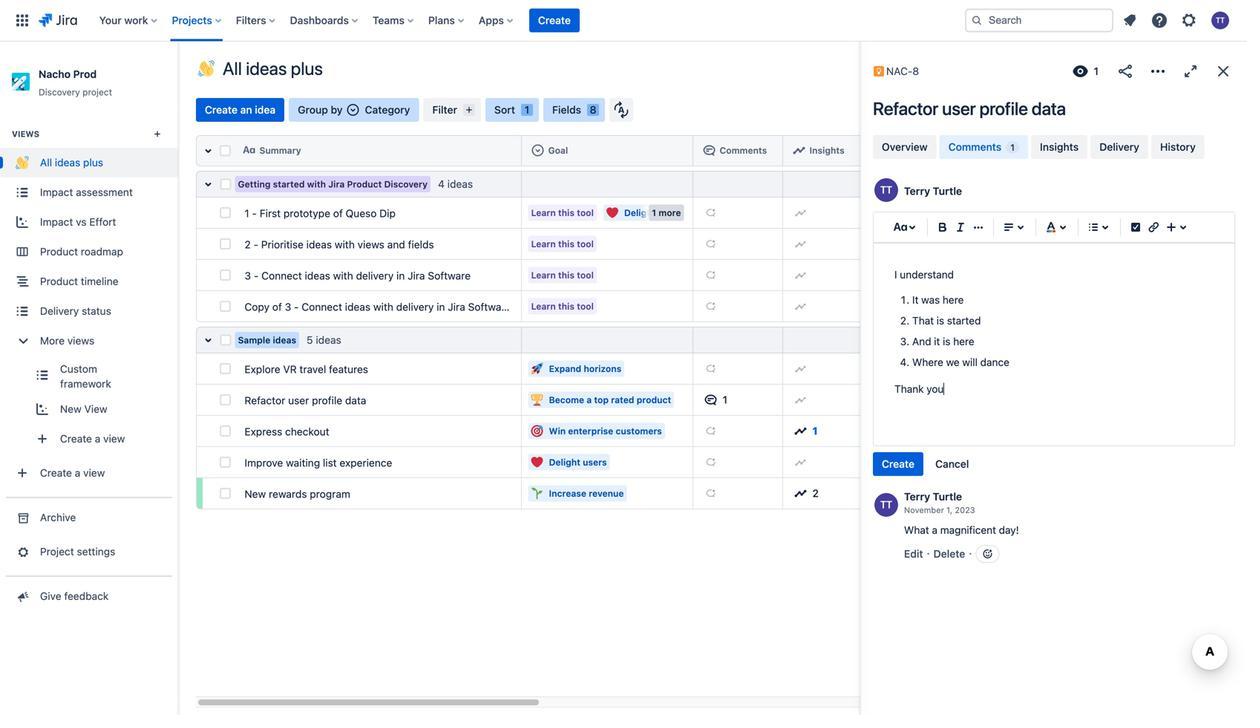 Task type: locate. For each thing, give the bounding box(es) containing it.
all ideas plus link
[[0, 148, 178, 178]]

1 vertical spatial refactor user profile data
[[245, 394, 366, 407]]

0 horizontal spatial refactor user profile data
[[245, 394, 366, 407]]

terry for terry turtle november 1, 2023
[[904, 490, 931, 503]]

2 tool from the top
[[577, 239, 594, 249]]

3 right copy in the left of the page
[[285, 301, 291, 313]]

features
[[329, 363, 368, 375]]

refactor
[[873, 98, 939, 119], [245, 394, 285, 407]]

delivery up copy of 3 - connect ideas with delivery in jira software
[[356, 270, 394, 282]]

4 learn this tool from the top
[[531, 301, 594, 312]]

action item image
[[1127, 218, 1145, 236]]

0 horizontal spatial 2
[[245, 238, 251, 251]]

:wave: image
[[198, 60, 215, 76], [198, 60, 215, 76], [16, 156, 29, 169]]

project
[[40, 546, 74, 558]]

0 vertical spatial all ideas plus
[[223, 58, 323, 79]]

1 horizontal spatial in
[[437, 301, 445, 313]]

delivery
[[1100, 141, 1140, 153], [40, 305, 79, 317]]

horizons
[[584, 364, 622, 374]]

1 insights image from the top
[[795, 425, 807, 437]]

1 vertical spatial all
[[40, 156, 52, 169]]

list
[[323, 457, 337, 469]]

0 horizontal spatial ・
[[923, 548, 934, 560]]

- left prioritise
[[254, 238, 258, 251]]

dashboards
[[290, 14, 349, 26]]

0 vertical spatial in
[[397, 270, 405, 282]]

create button up november
[[873, 452, 924, 476]]

create inside "primary" element
[[538, 14, 571, 26]]

create button inside "primary" element
[[529, 9, 580, 32]]

impact inside impact vs effort link
[[40, 216, 73, 228]]

banner
[[0, 0, 1248, 42]]

2 this from the top
[[558, 239, 575, 249]]

2 impact from the top
[[40, 216, 73, 228]]

search image
[[971, 14, 983, 26]]

2 insights image from the top
[[795, 488, 807, 499]]

create up november
[[882, 458, 915, 470]]

0 horizontal spatial 8
[[590, 104, 597, 116]]

terry up text styles icon
[[904, 185, 931, 197]]

new down improve
[[245, 488, 266, 500]]

italic ⌘i image
[[952, 218, 970, 236]]

with
[[307, 179, 326, 189], [307, 179, 326, 189], [335, 238, 355, 251], [333, 270, 353, 282], [373, 301, 394, 313]]

more formatting image
[[970, 218, 988, 236]]

0 vertical spatial 8
[[913, 65, 919, 77]]

thank you
[[895, 383, 944, 395]]

more image
[[1150, 62, 1167, 80]]

:heart: image
[[531, 456, 543, 468]]

3
[[245, 270, 251, 282], [285, 301, 291, 313]]

plus inside all ideas plus link
[[83, 156, 103, 169]]

comments inside button
[[720, 145, 767, 156]]

is right that
[[937, 314, 945, 327]]

a right what
[[932, 524, 938, 536]]

1 horizontal spatial comments
[[949, 141, 1002, 153]]

roadmap
[[81, 246, 123, 258]]

assessment
[[76, 186, 133, 198]]

project settings image
[[14, 544, 30, 559]]

2 terry from the top
[[904, 490, 931, 503]]

of right copy in the left of the page
[[272, 301, 282, 313]]

- left first
[[252, 207, 257, 219]]

learn for copy of 3 - connect ideas with delivery in jira software
[[531, 301, 556, 312]]

1 horizontal spatial 8
[[913, 65, 919, 77]]

profile
[[980, 98, 1028, 119], [312, 394, 342, 407]]

create
[[538, 14, 571, 26], [205, 104, 238, 116], [60, 433, 92, 445], [882, 458, 915, 470], [40, 467, 72, 479]]

0 vertical spatial 1 button
[[699, 388, 777, 412]]

1 vertical spatial delight
[[549, 457, 581, 467]]

1 horizontal spatial delivery
[[396, 301, 434, 313]]

0 horizontal spatial create button
[[529, 9, 580, 32]]

3 learn from the top
[[531, 270, 556, 280]]

1 horizontal spatial all
[[223, 58, 242, 79]]

1 turtle from the top
[[933, 185, 962, 197]]

1 impact from the top
[[40, 186, 73, 198]]

here up where we will dance
[[954, 335, 975, 348]]

delivery inside button
[[1100, 141, 1140, 153]]

4 tool from the top
[[577, 301, 594, 312]]

prototype
[[284, 207, 330, 219]]

add image
[[705, 207, 717, 219], [795, 207, 807, 219], [705, 238, 717, 250], [795, 238, 807, 250], [795, 269, 807, 281], [705, 300, 717, 312], [705, 363, 717, 375], [795, 363, 807, 375], [795, 394, 807, 406], [705, 425, 717, 437], [705, 425, 717, 437], [705, 456, 717, 468], [705, 456, 717, 468], [795, 456, 807, 468], [705, 488, 717, 499]]

0 horizontal spatial delight
[[549, 457, 581, 467]]

0 horizontal spatial all ideas plus
[[40, 156, 103, 169]]

a up archive button
[[75, 467, 80, 479]]

turtle inside terry turtle november 1, 2023
[[933, 490, 962, 503]]

status
[[82, 305, 111, 317]]

1 horizontal spatial delivery
[[1100, 141, 1140, 153]]

create a view button up archive button
[[0, 458, 178, 488]]

new inside 'link'
[[60, 403, 82, 415]]

1 vertical spatial connect
[[302, 301, 342, 313]]

comments right comments image
[[720, 145, 767, 156]]

all right :wave: image
[[40, 156, 52, 169]]

new left view
[[60, 403, 82, 415]]

3 this from the top
[[558, 270, 575, 280]]

:dart: image
[[531, 425, 543, 437]]

collapse all image
[[199, 142, 217, 160]]

:seedling: image
[[531, 488, 543, 499], [531, 488, 543, 499]]

plus up "group"
[[291, 58, 323, 79]]

- for 1
[[252, 207, 257, 219]]

1 vertical spatial create button
[[873, 452, 924, 476]]

a left the top at the left of the page
[[587, 395, 592, 405]]

more views
[[40, 335, 94, 347]]

filter button
[[424, 98, 481, 122]]

create button right apps popup button
[[529, 9, 580, 32]]

views left and
[[358, 238, 385, 251]]

tab list
[[872, 134, 1237, 160]]

0 vertical spatial software
[[428, 270, 471, 282]]

ideas
[[246, 58, 287, 79], [55, 156, 80, 169], [448, 178, 473, 190], [448, 178, 473, 190], [306, 238, 332, 251], [305, 270, 330, 282], [345, 301, 371, 313], [316, 334, 341, 346], [273, 335, 296, 345]]

create up archive
[[40, 467, 72, 479]]

create inside button
[[205, 104, 238, 116]]

1 horizontal spatial plus
[[291, 58, 323, 79]]

delight right :heart: icon
[[549, 457, 581, 467]]

queso
[[346, 207, 377, 219]]

turtle up 1,
[[933, 490, 962, 503]]

1 vertical spatial plus
[[83, 156, 103, 169]]

Search field
[[965, 9, 1114, 32]]

create a view down view
[[60, 433, 125, 445]]

plus up impact assessment link
[[83, 156, 103, 169]]

single select dropdown image
[[347, 104, 359, 116]]

insights image inside 2 button
[[795, 488, 807, 499]]

0 horizontal spatial delivery
[[40, 305, 79, 317]]

delivery
[[356, 270, 394, 282], [396, 301, 434, 313]]

1 terry from the top
[[904, 185, 931, 197]]

dip
[[380, 207, 396, 219]]

top
[[594, 395, 609, 405]]

0 vertical spatial new
[[60, 403, 82, 415]]

view down the new view 'link'
[[103, 433, 125, 445]]

1 button
[[699, 388, 777, 412], [789, 419, 857, 443]]

1 vertical spatial delivery
[[40, 305, 79, 317]]

terry up november
[[904, 490, 931, 503]]

banner containing your work
[[0, 0, 1248, 42]]

tool for copy of 3 - connect ideas with delivery in jira software
[[577, 301, 594, 312]]

more
[[40, 335, 65, 347]]

tool
[[577, 208, 594, 218], [577, 239, 594, 249], [577, 270, 594, 280], [577, 301, 594, 312]]

all up create an idea
[[223, 58, 242, 79]]

0 vertical spatial 2
[[245, 238, 251, 251]]

views inside 'link'
[[67, 335, 94, 347]]

1 vertical spatial 1 button
[[789, 419, 857, 443]]

teams button
[[368, 9, 420, 32]]

1 horizontal spatial delight
[[624, 208, 656, 218]]

0 horizontal spatial group
[[0, 110, 178, 497]]

1 button
[[1070, 59, 1105, 83]]

goal image
[[532, 144, 544, 156]]

1 horizontal spatial 3
[[285, 301, 291, 313]]

0 vertical spatial create a view
[[60, 433, 125, 445]]

create left 'an'
[[205, 104, 238, 116]]

1 vertical spatial of
[[272, 301, 282, 313]]

all ideas plus up 'idea'
[[223, 58, 323, 79]]

express checkout
[[245, 426, 329, 438]]

0 vertical spatial terry
[[904, 185, 931, 197]]

1 horizontal spatial new
[[245, 488, 266, 500]]

projects button
[[168, 9, 227, 32]]

0 vertical spatial data
[[1032, 98, 1066, 119]]

terry for terry turtle
[[904, 185, 931, 197]]

user
[[942, 98, 976, 119], [288, 394, 309, 407]]

here
[[943, 294, 964, 306], [954, 335, 975, 348]]

1 vertical spatial 3
[[285, 301, 291, 313]]

2 turtle from the top
[[933, 490, 962, 503]]

1 this from the top
[[558, 208, 575, 218]]

impact for impact vs effort
[[40, 216, 73, 228]]

2 learn from the top
[[531, 239, 556, 249]]

0 vertical spatial create button
[[529, 9, 580, 32]]

impact for impact assessment
[[40, 186, 73, 198]]

project settings
[[40, 546, 115, 558]]

history
[[1161, 141, 1196, 153]]

:heart: image
[[607, 207, 618, 219], [607, 207, 618, 219], [531, 456, 543, 468]]

4 ideas
[[438, 178, 473, 190], [438, 178, 473, 190]]

apps
[[479, 14, 504, 26]]

add image
[[705, 207, 717, 219], [705, 238, 717, 250], [705, 269, 717, 281], [705, 269, 717, 281], [705, 300, 717, 312], [795, 300, 807, 312], [705, 363, 717, 375], [705, 488, 717, 499]]

win
[[549, 426, 566, 436]]

it
[[934, 335, 940, 348]]

impact inside impact assessment link
[[40, 186, 73, 198]]

:wave: image
[[16, 156, 29, 169]]

started
[[273, 179, 305, 189], [273, 179, 305, 189], [947, 314, 981, 327]]

this for 3 - connect ideas with delivery in jira software
[[558, 270, 575, 280]]

view
[[103, 433, 125, 445], [83, 467, 105, 479]]

all ideas plus
[[223, 58, 323, 79], [40, 156, 103, 169]]

turtle for terry turtle
[[933, 185, 962, 197]]

view up archive button
[[83, 467, 105, 479]]

delivery up more
[[40, 305, 79, 317]]

delivery inside jira product discovery navigation element
[[40, 305, 79, 317]]

copy
[[245, 301, 270, 313]]

views up custom
[[67, 335, 94, 347]]

1 vertical spatial delight users
[[549, 457, 607, 467]]

1 vertical spatial user
[[288, 394, 309, 407]]

learn this tool for copy of 3 - connect ideas with delivery in jira software
[[531, 301, 594, 312]]

all inside group
[[40, 156, 52, 169]]

2 learn this tool from the top
[[531, 239, 594, 249]]

terry
[[904, 185, 931, 197], [904, 490, 931, 503]]

1 horizontal spatial 2
[[813, 487, 819, 499]]

here up that is started
[[943, 294, 964, 306]]

1 vertical spatial profile
[[312, 394, 342, 407]]

1 ・ from the left
[[923, 548, 934, 560]]

0 horizontal spatial insights
[[810, 145, 845, 156]]

delight left the more
[[624, 208, 656, 218]]

0 horizontal spatial insights button
[[789, 139, 857, 163]]

of left the queso
[[333, 207, 343, 219]]

0 horizontal spatial all
[[40, 156, 52, 169]]

primary element
[[9, 0, 953, 41]]

create right apps popup button
[[538, 14, 571, 26]]

connect up 5 ideas
[[302, 301, 342, 313]]

0 vertical spatial user
[[942, 98, 976, 119]]

program
[[310, 488, 351, 500]]

delivery for delivery
[[1100, 141, 1140, 153]]

2 inside button
[[813, 487, 819, 499]]

3 learn this tool from the top
[[531, 270, 594, 280]]

1
[[1094, 65, 1099, 77], [525, 104, 530, 116], [1011, 142, 1015, 153], [245, 207, 249, 219], [652, 208, 657, 218], [723, 394, 728, 406], [813, 425, 818, 437]]

0 vertical spatial 3
[[245, 270, 251, 282]]

insights image for 2
[[795, 488, 807, 499]]

is right the it
[[943, 335, 951, 348]]

of
[[333, 207, 343, 219], [272, 301, 282, 313]]

3 up copy in the left of the page
[[245, 270, 251, 282]]

1 vertical spatial here
[[954, 335, 975, 348]]

what
[[904, 524, 930, 536]]

comments up terry turtle
[[949, 141, 1002, 153]]

0 vertical spatial views
[[358, 238, 385, 251]]

feedback image
[[14, 589, 30, 604]]

dance
[[981, 356, 1010, 368]]

- right copy in the left of the page
[[294, 301, 299, 313]]

project
[[83, 87, 112, 97]]

view for create a view popup button within the jira product discovery navigation element
[[103, 433, 125, 445]]

1 horizontal spatial refactor
[[873, 98, 939, 119]]

1 vertical spatial all ideas plus
[[40, 156, 103, 169]]

product inside 'link'
[[40, 246, 78, 258]]

sample ideas
[[238, 335, 296, 345]]

0 horizontal spatial views
[[67, 335, 94, 347]]

tool for 2 - prioritise ideas with views and fields
[[577, 239, 594, 249]]

0 horizontal spatial new
[[60, 403, 82, 415]]

copy of 3 - connect ideas with delivery in jira software
[[245, 301, 511, 313]]

revenue
[[589, 488, 624, 499]]

insights right insights image
[[810, 145, 845, 156]]

connect
[[262, 270, 302, 282], [302, 301, 342, 313]]

create a view up archive
[[40, 467, 105, 479]]

appswitcher icon image
[[13, 12, 31, 29]]

4 learn from the top
[[531, 301, 556, 312]]

add reaction image
[[982, 548, 994, 560]]

0 vertical spatial plus
[[291, 58, 323, 79]]

0 horizontal spatial user
[[288, 394, 309, 407]]

0 horizontal spatial in
[[397, 270, 405, 282]]

2 ・ from the left
[[966, 548, 976, 560]]

ideas inside group
[[55, 156, 80, 169]]

1 vertical spatial views
[[67, 335, 94, 347]]

0 horizontal spatial refactor
[[245, 394, 285, 407]]

1 horizontal spatial data
[[1032, 98, 1066, 119]]

feedback
[[64, 590, 109, 602]]

expand
[[549, 364, 582, 374]]

dashboards button
[[286, 9, 364, 32]]

8 inside nac-8 link
[[913, 65, 919, 77]]

impact up impact vs effort
[[40, 186, 73, 198]]

delivery left the history
[[1100, 141, 1140, 153]]

new rewards program
[[245, 488, 351, 500]]

impact left vs
[[40, 216, 73, 228]]

1 vertical spatial impact
[[40, 216, 73, 228]]

0 vertical spatial all
[[223, 58, 242, 79]]

refactor up express
[[245, 394, 285, 407]]

- up copy in the left of the page
[[254, 270, 259, 282]]

discovery
[[39, 87, 80, 97], [384, 179, 428, 189], [384, 179, 428, 189]]

1 horizontal spatial group
[[873, 452, 978, 476]]

text styles image
[[892, 218, 910, 236]]

1 vertical spatial insights image
[[795, 488, 807, 499]]

1 vertical spatial create a view
[[40, 467, 105, 479]]

started inside main content area, start typing to enter text. text box
[[947, 314, 981, 327]]

refactor down nac-8
[[873, 98, 939, 119]]

4 this from the top
[[558, 301, 575, 312]]

that
[[913, 314, 934, 327]]

1 horizontal spatial views
[[358, 238, 385, 251]]

1 horizontal spatial create button
[[873, 452, 924, 476]]

product timeline
[[40, 275, 118, 287]]

2023
[[955, 505, 976, 515]]

1 horizontal spatial insights
[[1040, 141, 1079, 153]]

4
[[438, 178, 445, 190], [438, 178, 445, 190]]

0 horizontal spatial delight users
[[549, 457, 607, 467]]

settings image
[[1181, 12, 1199, 29]]

0 vertical spatial turtle
[[933, 185, 962, 197]]

cell
[[522, 135, 694, 166], [694, 135, 783, 166], [783, 135, 864, 166], [522, 171, 694, 198], [522, 171, 694, 198], [694, 171, 783, 198], [694, 171, 783, 198]]

0 horizontal spatial comments
[[720, 145, 767, 156]]

0 vertical spatial delight
[[624, 208, 656, 218]]

:rocket: image
[[531, 363, 543, 375], [531, 363, 543, 375]]

1 vertical spatial view
[[83, 467, 105, 479]]

0 vertical spatial delivery
[[1100, 141, 1140, 153]]

delivery down fields
[[396, 301, 434, 313]]

nacho
[[39, 68, 71, 80]]

0 vertical spatial create a view button
[[20, 424, 178, 454]]

- for 3
[[254, 270, 259, 282]]

insights left delivery button
[[1040, 141, 1079, 153]]

0 vertical spatial delight users
[[624, 208, 682, 218]]

connect down prioritise
[[262, 270, 302, 282]]

0 vertical spatial delivery
[[356, 270, 394, 282]]

3 tool from the top
[[577, 270, 594, 280]]

0 vertical spatial view
[[103, 433, 125, 445]]

2 - prioritise ideas with views and fields
[[245, 238, 434, 251]]

insights image
[[795, 425, 807, 437], [795, 488, 807, 499]]

group
[[0, 110, 178, 497], [873, 452, 978, 476]]

learn this tool
[[531, 208, 594, 218], [531, 239, 594, 249], [531, 270, 594, 280], [531, 301, 594, 312]]

create a view for bottom create a view popup button
[[40, 467, 105, 479]]

insights image
[[793, 144, 805, 156]]

0 vertical spatial profile
[[980, 98, 1028, 119]]

turtle up "bold ⌘b" image
[[933, 185, 962, 197]]

getting started with jira product discovery
[[238, 179, 428, 189], [238, 179, 428, 189]]

archive button
[[0, 503, 178, 533]]

all ideas plus up impact assessment
[[40, 156, 103, 169]]

0 horizontal spatial data
[[345, 394, 366, 407]]

create a view button down view
[[20, 424, 178, 454]]

jira image
[[39, 12, 77, 29], [39, 12, 77, 29]]

expand image
[[1182, 62, 1200, 80]]

filter
[[433, 104, 457, 116]]

0 vertical spatial impact
[[40, 186, 73, 198]]

is
[[937, 314, 945, 327], [943, 335, 951, 348]]

learn this tool for 3 - connect ideas with delivery in jira software
[[531, 270, 594, 280]]

cancel button
[[927, 452, 978, 476]]

terry inside terry turtle november 1, 2023
[[904, 490, 931, 503]]

1 vertical spatial 2
[[813, 487, 819, 499]]

will
[[963, 356, 978, 368]]

1 vertical spatial data
[[345, 394, 366, 407]]

nac-8
[[887, 65, 919, 77]]



Task type: vqa. For each thing, say whether or not it's contained in the screenshot.
rightmost group
yes



Task type: describe. For each thing, give the bounding box(es) containing it.
tab list containing overview
[[872, 134, 1237, 160]]

apps button
[[474, 9, 519, 32]]

jira product discovery navigation element
[[0, 42, 178, 715]]

custom framework
[[60, 363, 111, 390]]

1 tool from the top
[[577, 208, 594, 218]]

0 vertical spatial connect
[[262, 270, 302, 282]]

idea
[[255, 104, 276, 116]]

this for 2 - prioritise ideas with views and fields
[[558, 239, 575, 249]]

framework
[[60, 378, 111, 390]]

goal
[[548, 145, 568, 156]]

effort
[[89, 216, 116, 228]]

custom
[[60, 363, 97, 375]]

experience
[[340, 457, 392, 469]]

create down new view
[[60, 433, 92, 445]]

:trophy: image
[[531, 394, 543, 406]]

group containing create
[[873, 452, 978, 476]]

all ideas plus inside group
[[40, 156, 103, 169]]

1 inside 1 popup button
[[1094, 65, 1099, 77]]

terry turtle november 1, 2023
[[904, 490, 976, 515]]

1 learn from the top
[[531, 208, 556, 218]]

0 horizontal spatial 3
[[245, 270, 251, 282]]

category
[[365, 104, 410, 116]]

0 vertical spatial users
[[658, 208, 682, 218]]

new for new view
[[60, 403, 82, 415]]

comments image
[[705, 394, 717, 406]]

0 vertical spatial refactor
[[873, 98, 939, 119]]

2 for 2 - prioritise ideas with views and fields
[[245, 238, 251, 251]]

comments inside tab list
[[949, 141, 1002, 153]]

5 ideas
[[307, 334, 341, 346]]

terry turtle
[[904, 185, 962, 197]]

archive
[[40, 511, 76, 524]]

and it is here
[[913, 335, 975, 348]]

filters button
[[232, 9, 281, 32]]

impact assessment
[[40, 186, 133, 198]]

checkout
[[285, 426, 329, 438]]

help image
[[1151, 12, 1169, 29]]

new view
[[60, 403, 107, 415]]

work
[[124, 14, 148, 26]]

:wave: image inside all ideas plus link
[[16, 156, 29, 169]]

we
[[946, 356, 960, 368]]

fields
[[552, 104, 581, 116]]

your work
[[99, 14, 148, 26]]

win enterprise customers
[[549, 426, 662, 436]]

travel
[[300, 363, 326, 375]]

1 horizontal spatial profile
[[980, 98, 1028, 119]]

insights inside tab list
[[1040, 141, 1079, 153]]

settings
[[77, 546, 115, 558]]

create a view button inside jira product discovery navigation element
[[20, 424, 178, 454]]

1 horizontal spatial all ideas plus
[[223, 58, 323, 79]]

view for bottom create a view popup button
[[83, 467, 105, 479]]

goal button
[[528, 139, 687, 163]]

1 vertical spatial 8
[[590, 104, 597, 116]]

turtle for terry turtle november 1, 2023
[[933, 490, 962, 503]]

plans
[[428, 14, 455, 26]]

bold ⌘b image
[[934, 218, 952, 236]]

:dart: image
[[531, 425, 543, 437]]

0 horizontal spatial delivery
[[356, 270, 394, 282]]

1 vertical spatial users
[[583, 457, 607, 467]]

0 vertical spatial here
[[943, 294, 964, 306]]

0 horizontal spatial profile
[[312, 394, 342, 407]]

fields
[[408, 238, 434, 251]]

create an idea
[[205, 104, 276, 116]]

custom framework link
[[20, 356, 178, 394]]

it was here
[[913, 294, 964, 306]]

first
[[260, 207, 281, 219]]

1 vertical spatial create a view button
[[0, 458, 178, 488]]

magnificent
[[941, 524, 996, 536]]

waiting
[[286, 457, 320, 469]]

1 vertical spatial software
[[468, 301, 511, 313]]

1 horizontal spatial of
[[333, 207, 343, 219]]

Main content area, start typing to enter text. text field
[[895, 266, 1214, 425]]

tool for 3 - connect ideas with delivery in jira software
[[577, 270, 594, 280]]

close image
[[1215, 62, 1233, 80]]

product timeline link
[[0, 267, 178, 296]]

a down the new view 'link'
[[95, 433, 100, 445]]

learn for 2 - prioritise ideas with views and fields
[[531, 239, 556, 249]]

new for new rewards program
[[245, 488, 266, 500]]

delete button
[[934, 548, 966, 560]]

1 vertical spatial is
[[943, 335, 951, 348]]

an
[[240, 104, 252, 116]]

prioritise
[[261, 238, 304, 251]]

impact vs effort link
[[0, 207, 178, 237]]

0 vertical spatial is
[[937, 314, 945, 327]]

understand
[[900, 268, 954, 281]]

summary button
[[239, 139, 516, 163]]

discovery inside nacho prod discovery project
[[39, 87, 80, 97]]

1 learn this tool from the top
[[531, 208, 594, 218]]

impact vs effort
[[40, 216, 116, 228]]

- for 2
[[254, 238, 258, 251]]

your profile and settings image
[[1212, 12, 1230, 29]]

summary
[[260, 145, 301, 156]]

and
[[913, 335, 932, 348]]

edit
[[904, 548, 923, 560]]

group containing all ideas plus
[[0, 110, 178, 497]]

1 inside tab list
[[1011, 142, 1015, 153]]

vr
[[283, 363, 297, 375]]

delivery status
[[40, 305, 111, 317]]

1 horizontal spatial delight users
[[624, 208, 682, 218]]

increase
[[549, 488, 587, 499]]

create a view for create a view popup button within the jira product discovery navigation element
[[60, 433, 125, 445]]

current project sidebar image
[[162, 59, 195, 89]]

more
[[659, 208, 681, 218]]

insights image for 1
[[795, 425, 807, 437]]

1 vertical spatial delivery
[[396, 301, 434, 313]]

where
[[913, 356, 944, 368]]

i understand
[[895, 268, 954, 281]]

nacho prod discovery project
[[39, 68, 112, 97]]

rated
[[611, 395, 635, 405]]

view
[[84, 403, 107, 415]]

give feedback
[[40, 590, 109, 602]]

summary image
[[243, 144, 255, 156]]

timeline
[[81, 275, 118, 287]]

project settings button
[[0, 537, 178, 567]]

notifications image
[[1121, 12, 1139, 29]]

1 horizontal spatial 1 button
[[789, 419, 857, 443]]

product roadmap link
[[0, 237, 178, 267]]

overview
[[882, 141, 928, 153]]

become a top rated product
[[549, 395, 671, 405]]

edit ・ delete ・
[[904, 548, 976, 560]]

thank
[[895, 383, 924, 395]]

increase revenue
[[549, 488, 624, 499]]

i
[[895, 268, 897, 281]]

you
[[927, 383, 944, 395]]

improve
[[245, 457, 283, 469]]

this for copy of 3 - connect ideas with delivery in jira software
[[558, 301, 575, 312]]

expand horizons
[[549, 364, 622, 374]]

1 horizontal spatial insights button
[[1031, 135, 1088, 159]]

5
[[307, 334, 313, 346]]

views
[[12, 129, 39, 139]]

group
[[298, 104, 328, 116]]

:trophy: image
[[531, 394, 543, 406]]

filters
[[236, 14, 266, 26]]

and
[[387, 238, 405, 251]]

comments image
[[704, 144, 715, 156]]

link image
[[1145, 218, 1163, 236]]

0 vertical spatial refactor user profile data
[[873, 98, 1066, 119]]

1 vertical spatial in
[[437, 301, 445, 313]]

history button
[[1152, 135, 1205, 159]]

learn for 3 - connect ideas with delivery in jira software
[[531, 270, 556, 280]]

delivery status link
[[0, 296, 178, 326]]

2 for 2
[[813, 487, 819, 499]]

comments button
[[699, 139, 777, 163]]

express
[[245, 426, 282, 438]]

teams
[[373, 14, 405, 26]]

delivery for delivery status
[[40, 305, 79, 317]]

cancel
[[936, 458, 969, 470]]

learn this tool for 2 - prioritise ideas with views and fields
[[531, 239, 594, 249]]

more views link
[[0, 326, 178, 356]]

lists image
[[1085, 218, 1103, 236]]

create an idea button
[[196, 98, 285, 122]]

0 horizontal spatial of
[[272, 301, 282, 313]]

autosave is enabled image
[[614, 101, 629, 119]]

align left image
[[1000, 218, 1018, 236]]

1 vertical spatial refactor
[[245, 394, 285, 407]]



